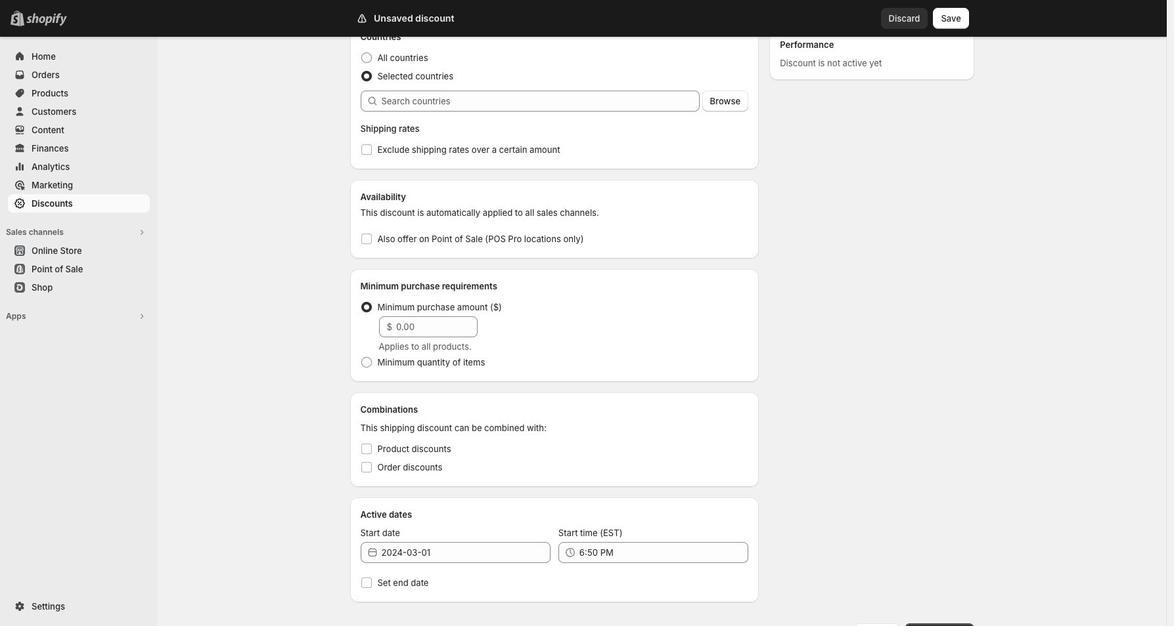 Task type: locate. For each thing, give the bounding box(es) containing it.
shopify image
[[26, 13, 67, 26]]



Task type: describe. For each thing, give the bounding box(es) containing it.
0.00 text field
[[396, 317, 477, 338]]

Search countries text field
[[381, 91, 699, 112]]

YYYY-MM-DD text field
[[381, 543, 550, 564]]

Enter time text field
[[579, 543, 748, 564]]



